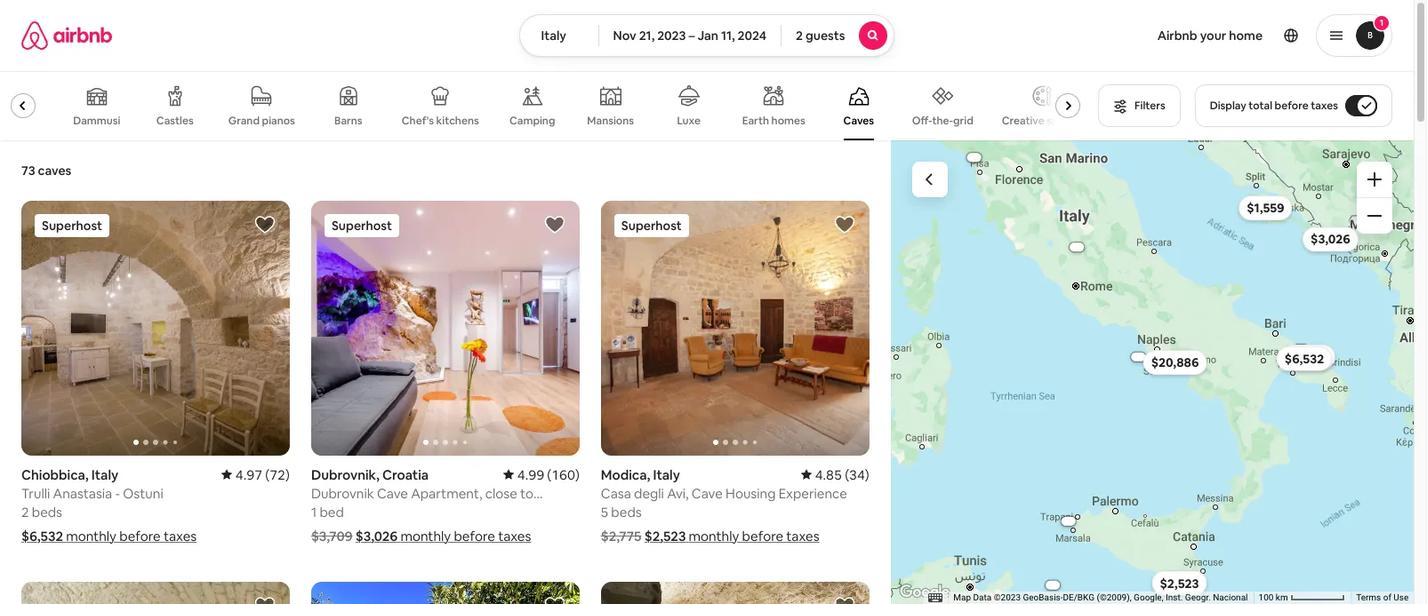 Task type: describe. For each thing, give the bounding box(es) containing it.
google,
[[1134, 593, 1164, 603]]

de/bkg
[[1063, 593, 1095, 603]]

$6,532 inside button
[[1285, 351, 1324, 367]]

off-
[[912, 114, 932, 128]]

4.99
[[517, 467, 544, 484]]

modica, italy casa degli avi, cave housing experience 5 beds $2,775 $2,523 monthly before taxes
[[601, 467, 847, 545]]

$20,886
[[1151, 355, 1199, 371]]

google image
[[895, 582, 954, 605]]

2 guests
[[796, 28, 845, 44]]

castles
[[156, 114, 194, 128]]

terms of use link
[[1356, 593, 1409, 603]]

creative
[[1002, 114, 1045, 128]]

jan
[[698, 28, 719, 44]]

trulli
[[21, 485, 50, 502]]

anastasia
[[53, 485, 112, 502]]

homes
[[772, 114, 806, 128]]

beds inside modica, italy casa degli avi, cave housing experience 5 beds $2,775 $2,523 monthly before taxes
[[611, 504, 642, 521]]

of
[[1383, 593, 1392, 603]]

before inside 1 bed $3,709 $3,026 monthly before taxes
[[454, 528, 495, 545]]

off-the-grid
[[912, 114, 974, 128]]

$1,067 button
[[1281, 345, 1335, 370]]

2024
[[738, 28, 767, 44]]

display total before taxes
[[1210, 99, 1339, 113]]

terms
[[1356, 593, 1381, 603]]

google map
showing 18 stays. region
[[891, 141, 1414, 605]]

$2,775
[[601, 528, 642, 545]]

bed
[[320, 504, 344, 521]]

1 for 1
[[1380, 17, 1384, 28]]

experience
[[779, 485, 847, 502]]

grid
[[953, 114, 974, 128]]

dubrovnik,
[[311, 467, 380, 484]]

100 km
[[1259, 593, 1290, 603]]

monthly inside modica, italy casa degli avi, cave housing experience 5 beds $2,775 $2,523 monthly before taxes
[[689, 528, 739, 545]]

1 button
[[1316, 14, 1393, 57]]

earth homes
[[742, 114, 806, 128]]

none search field containing italy
[[519, 14, 895, 57]]

degli
[[634, 485, 664, 502]]

4.85 out of 5 average rating,  34 reviews image
[[801, 467, 870, 484]]

map
[[953, 593, 971, 603]]

data
[[973, 593, 992, 603]]

taxes inside chiobbica, italy trulli anastasia - ostuni 2 beds $6,532 monthly before taxes
[[164, 528, 197, 545]]

4.99 (160)
[[517, 467, 580, 484]]

casa
[[601, 485, 631, 502]]

2 guests button
[[781, 14, 895, 57]]

chef's
[[402, 114, 434, 128]]

luxe
[[677, 114, 701, 128]]

add to wishlist: dubrovnik, croatia image
[[544, 214, 565, 236]]

-
[[115, 485, 120, 502]]

nov
[[613, 28, 637, 44]]

airbnb your home link
[[1147, 17, 1274, 54]]

kitchens
[[436, 114, 479, 128]]

4.99 out of 5 average rating,  160 reviews image
[[503, 467, 580, 484]]

inst.
[[1166, 593, 1183, 603]]

airbnb
[[1158, 28, 1198, 44]]

before inside chiobbica, italy trulli anastasia - ostuni 2 beds $6,532 monthly before taxes
[[119, 528, 161, 545]]

spaces
[[1047, 114, 1082, 128]]

add to wishlist: modica, italy image
[[834, 214, 855, 236]]

1 bed $3,709 $3,026 monthly before taxes
[[311, 504, 531, 545]]

2 inside chiobbica, italy trulli anastasia - ostuni 2 beds $6,532 monthly before taxes
[[21, 504, 29, 521]]

barns
[[334, 114, 362, 128]]

$17,310 button
[[1059, 243, 1095, 252]]

cave
[[692, 485, 723, 502]]

boats
[[4, 114, 33, 128]]

airbnb your home
[[1158, 28, 1263, 44]]

$1,559
[[1247, 200, 1285, 216]]

nov 21, 2023 – jan 11, 2024
[[613, 28, 767, 44]]

4.97 (72)
[[236, 467, 290, 484]]

use
[[1394, 593, 1409, 603]]

monthly inside chiobbica, italy trulli anastasia - ostuni 2 beds $6,532 monthly before taxes
[[66, 528, 116, 545]]

4.97 out of 5 average rating,  72 reviews image
[[221, 467, 290, 484]]

add to wishlist: chiobbica, italy image
[[254, 214, 276, 236]]

5
[[601, 504, 608, 521]]

profile element
[[916, 0, 1393, 71]]



Task type: locate. For each thing, give the bounding box(es) containing it.
–
[[689, 28, 695, 44]]

1 horizontal spatial $3,026
[[1311, 232, 1351, 248]]

$3,026 inside button
[[1311, 232, 1351, 248]]

filters button
[[1098, 84, 1181, 127]]

$2,523 inside modica, italy casa degli avi, cave housing experience 5 beds $2,775 $2,523 monthly before taxes
[[645, 528, 686, 545]]

1 vertical spatial $2,523
[[1160, 576, 1199, 592]]

(34)
[[845, 467, 870, 484]]

$2,523 inside "button"
[[1160, 576, 1199, 592]]

display
[[1210, 99, 1247, 113]]

2 left guests
[[796, 28, 803, 44]]

1 horizontal spatial 2
[[796, 28, 803, 44]]

$2,523
[[645, 528, 686, 545], [1160, 576, 1199, 592]]

earth
[[742, 114, 769, 128]]

italy
[[541, 28, 566, 44], [91, 467, 118, 484], [653, 467, 680, 484]]

1 vertical spatial 2
[[21, 504, 29, 521]]

2 down trulli
[[21, 504, 29, 521]]

terms of use
[[1356, 593, 1409, 603]]

1 horizontal spatial $6,532
[[1285, 351, 1324, 367]]

your
[[1200, 28, 1227, 44]]

$6,532 inside chiobbica, italy trulli anastasia - ostuni 2 beds $6,532 monthly before taxes
[[21, 528, 63, 545]]

italy inside button
[[541, 28, 566, 44]]

2 monthly from the left
[[401, 528, 451, 545]]

1 horizontal spatial $2,523
[[1160, 576, 1199, 592]]

0 vertical spatial 2
[[796, 28, 803, 44]]

taxes inside 1 bed $3,709 $3,026 monthly before taxes
[[498, 528, 531, 545]]

$28,677
[[1059, 519, 1078, 525]]

4.85
[[815, 467, 842, 484]]

2023
[[657, 28, 686, 44]]

2 beds from the left
[[611, 504, 642, 521]]

monthly inside 1 bed $3,709 $3,026 monthly before taxes
[[401, 528, 451, 545]]

ostuni
[[123, 485, 163, 502]]

zoom out image
[[1368, 209, 1382, 223]]

$3,026
[[1311, 232, 1351, 248], [356, 528, 398, 545]]

4.85 (34)
[[815, 467, 870, 484]]

1 vertical spatial 1
[[311, 504, 317, 521]]

chiobbica, italy trulli anastasia - ostuni 2 beds $6,532 monthly before taxes
[[21, 467, 197, 545]]

pianos
[[262, 114, 295, 128]]

0 vertical spatial $6,532
[[1285, 351, 1324, 367]]

italy left "nov"
[[541, 28, 566, 44]]

before
[[1275, 99, 1309, 113], [119, 528, 161, 545], [454, 528, 495, 545], [742, 528, 784, 545]]

1 vertical spatial $6,532
[[21, 528, 63, 545]]

grand pianos
[[228, 114, 295, 128]]

filters
[[1135, 99, 1166, 113]]

total
[[1249, 99, 1273, 113]]

$2,523 up inst.
[[1160, 576, 1199, 592]]

monthly down anastasia
[[66, 528, 116, 545]]

before inside modica, italy casa degli avi, cave housing experience 5 beds $2,775 $2,523 monthly before taxes
[[742, 528, 784, 545]]

monthly down croatia
[[401, 528, 451, 545]]

housing
[[726, 485, 776, 502]]

1
[[1380, 17, 1384, 28], [311, 504, 317, 521]]

caves
[[38, 163, 71, 179]]

1 horizontal spatial monthly
[[401, 528, 451, 545]]

italy inside modica, italy casa degli avi, cave housing experience 5 beds $2,775 $2,523 monthly before taxes
[[653, 467, 680, 484]]

0 vertical spatial $3,026
[[1311, 232, 1351, 248]]

1 inside dropdown button
[[1380, 17, 1384, 28]]

mansions
[[587, 114, 634, 128]]

1 vertical spatial $3,026
[[356, 528, 398, 545]]

0 horizontal spatial monthly
[[66, 528, 116, 545]]

italy button
[[519, 14, 599, 57]]

avi,
[[667, 485, 689, 502]]

italy for modica, italy casa degli avi, cave housing experience 5 beds $2,775 $2,523 monthly before taxes
[[653, 467, 680, 484]]

$20,886 button
[[1143, 350, 1207, 375]]

monthly
[[66, 528, 116, 545], [401, 528, 451, 545], [689, 528, 739, 545]]

add to wishlist: narni, italy image
[[544, 596, 565, 605]]

1 beds from the left
[[32, 504, 62, 521]]

geogr.
[[1185, 593, 1211, 603]]

100 km button
[[1253, 592, 1351, 605]]

2 horizontal spatial italy
[[653, 467, 680, 484]]

1 inside 1 bed $3,709 $3,026 monthly before taxes
[[311, 504, 317, 521]]

grand
[[228, 114, 260, 128]]

$1,067
[[1289, 349, 1327, 365]]

beds down trulli
[[32, 504, 62, 521]]

0 vertical spatial $2,523
[[645, 528, 686, 545]]

group
[[0, 71, 1088, 141], [21, 201, 290, 456], [311, 201, 580, 456], [601, 201, 870, 456], [21, 582, 290, 605], [311, 582, 580, 605], [601, 582, 870, 605]]

4.97
[[236, 467, 262, 484]]

beds inside chiobbica, italy trulli anastasia - ostuni 2 beds $6,532 monthly before taxes
[[32, 504, 62, 521]]

0 horizontal spatial 1
[[311, 504, 317, 521]]

$3,026 button
[[1303, 227, 1359, 252]]

caves
[[844, 114, 874, 128]]

beds
[[32, 504, 62, 521], [611, 504, 642, 521]]

2 inside button
[[796, 28, 803, 44]]

modica,
[[601, 467, 650, 484]]

geobasis-
[[1023, 593, 1063, 603]]

dammusi
[[73, 114, 120, 128]]

1 horizontal spatial italy
[[541, 28, 566, 44]]

2
[[796, 28, 803, 44], [21, 504, 29, 521]]

italy for chiobbica, italy trulli anastasia - ostuni 2 beds $6,532 monthly before taxes
[[91, 467, 118, 484]]

the-
[[932, 114, 954, 128]]

dubrovnik, croatia
[[311, 467, 429, 484]]

$2,523 button
[[1152, 571, 1207, 596]]

croatia
[[382, 467, 429, 484]]

italy up "-"
[[91, 467, 118, 484]]

(72)
[[265, 467, 290, 484]]

taxes inside modica, italy casa degli avi, cave housing experience 5 beds $2,775 $2,523 monthly before taxes
[[787, 528, 820, 545]]

km
[[1276, 593, 1288, 603]]

0 horizontal spatial beds
[[32, 504, 62, 521]]

0 horizontal spatial $6,532
[[21, 528, 63, 545]]

0 horizontal spatial $2,523
[[645, 528, 686, 545]]

0 horizontal spatial $3,026
[[356, 528, 398, 545]]

1 monthly from the left
[[66, 528, 116, 545]]

chef's kitchens
[[402, 114, 479, 128]]

0 horizontal spatial 2
[[21, 504, 29, 521]]

1 horizontal spatial beds
[[611, 504, 642, 521]]

$17,310
[[1069, 245, 1086, 250]]

taxes
[[1311, 99, 1339, 113], [164, 528, 197, 545], [498, 528, 531, 545], [787, 528, 820, 545]]

beds down casa
[[611, 504, 642, 521]]

group containing off-the-grid
[[0, 71, 1088, 141]]

$3,026 inside 1 bed $3,709 $3,026 monthly before taxes
[[356, 528, 398, 545]]

italy up avi,
[[653, 467, 680, 484]]

$28,677 button
[[1051, 517, 1086, 526]]

italy inside chiobbica, italy trulli anastasia - ostuni 2 beds $6,532 monthly before taxes
[[91, 467, 118, 484]]

$2,523 right $2,775
[[645, 528, 686, 545]]

11,
[[721, 28, 735, 44]]

(160)
[[547, 467, 580, 484]]

100
[[1259, 593, 1274, 603]]

map data ©2023 geobasis-de/bkg (©2009), google, inst. geogr. nacional
[[953, 593, 1248, 603]]

0 horizontal spatial italy
[[91, 467, 118, 484]]

3 monthly from the left
[[689, 528, 739, 545]]

creative spaces
[[1002, 114, 1082, 128]]

camping
[[510, 114, 555, 128]]

nov 21, 2023 – jan 11, 2024 button
[[598, 14, 782, 57]]

1 for 1 bed $3,709 $3,026 monthly before taxes
[[311, 504, 317, 521]]

$6,532 button
[[1277, 347, 1332, 372]]

add to wishlist: svirče, croatia image
[[834, 596, 855, 605]]

zoom in image
[[1368, 173, 1382, 187]]

$3,709
[[311, 528, 353, 545]]

73
[[21, 163, 35, 179]]

(©2009),
[[1097, 593, 1132, 603]]

home
[[1229, 28, 1263, 44]]

0 vertical spatial 1
[[1380, 17, 1384, 28]]

keyboard shortcuts image
[[928, 595, 943, 603]]

None search field
[[519, 14, 895, 57]]

2 horizontal spatial monthly
[[689, 528, 739, 545]]

monthly down cave
[[689, 528, 739, 545]]

1 horizontal spatial 1
[[1380, 17, 1384, 28]]

add to wishlist: ostuni, italy image
[[254, 596, 276, 605]]

73 caves
[[21, 163, 71, 179]]



Task type: vqa. For each thing, say whether or not it's contained in the screenshot.
the · to the middle
no



